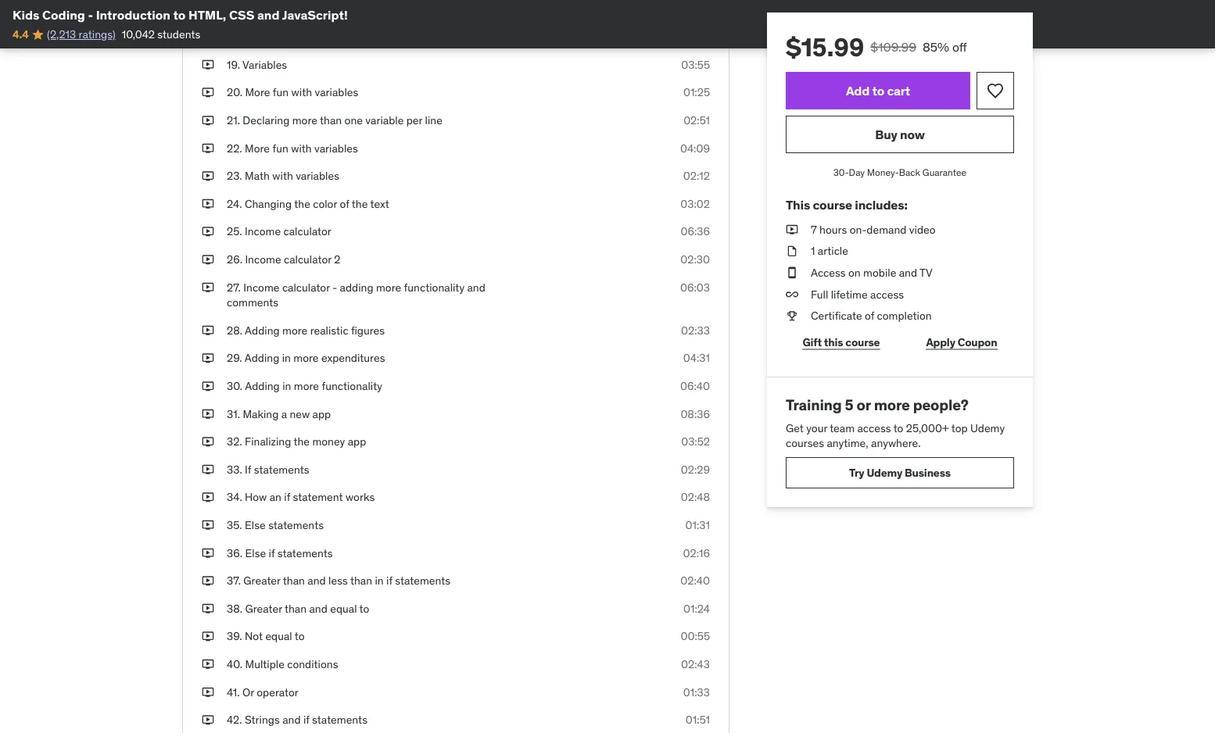 Task type: vqa. For each thing, say whether or not it's contained in the screenshot.
"Design"
no



Task type: describe. For each thing, give the bounding box(es) containing it.
7
[[811, 222, 817, 237]]

xsmall image for 39. not equal to
[[202, 629, 214, 644]]

team
[[830, 421, 855, 435]]

html,
[[188, 7, 226, 23]]

app for 31. making a new app
[[312, 407, 331, 421]]

apply coupon button
[[909, 327, 1014, 358]]

1 horizontal spatial equal
[[330, 602, 357, 616]]

30-
[[833, 166, 849, 178]]

24.
[[227, 197, 242, 211]]

17. changing the header text
[[227, 2, 365, 16]]

off
[[952, 39, 967, 55]]

xsmall image for 34. how an if statement works
[[202, 490, 214, 505]]

udemy inside training 5 or more people? get your team access to 25,000+ top udemy courses anytime, anywhere.
[[970, 421, 1005, 435]]

01:25
[[683, 85, 710, 99]]

lifetime
[[831, 287, 868, 301]]

22. more fun with variables
[[227, 141, 358, 155]]

adding
[[340, 280, 373, 294]]

finalizing
[[245, 435, 291, 449]]

color
[[313, 197, 337, 211]]

css
[[229, 7, 254, 23]]

06:03
[[680, 280, 710, 294]]

to down 37. greater than and less than in if statements
[[359, 602, 369, 616]]

video
[[909, 222, 936, 237]]

variables for 22. more fun with variables
[[314, 141, 358, 155]]

4.4
[[13, 27, 29, 41]]

access inside training 5 or more people? get your team access to 25,000+ top udemy courses anytime, anywhere.
[[857, 421, 891, 435]]

expenditures
[[321, 351, 385, 365]]

get
[[786, 421, 804, 435]]

fun for 22.
[[272, 141, 288, 155]]

comments
[[227, 296, 278, 310]]

xsmall image left 1
[[786, 244, 798, 259]]

xsmall image for 28. adding more realistic figures
[[202, 323, 214, 338]]

else for 35.
[[245, 518, 266, 532]]

with for 20. more fun with variables
[[291, 85, 312, 99]]

xsmall image for 26. income calculator 2
[[202, 252, 214, 267]]

greater for 37.
[[243, 574, 281, 588]]

courses
[[786, 436, 824, 450]]

02:29
[[681, 463, 710, 477]]

add
[[846, 82, 870, 98]]

and inside 27. income calculator - adding more functionality and comments
[[467, 280, 485, 294]]

certificate
[[811, 309, 862, 323]]

0 vertical spatial text
[[346, 2, 365, 16]]

tv
[[920, 266, 933, 280]]

this course includes:
[[786, 197, 908, 213]]

hours
[[820, 222, 847, 237]]

19.
[[227, 58, 240, 72]]

xsmall image for 25. income calculator
[[202, 224, 214, 240]]

people?
[[913, 396, 969, 414]]

22.
[[227, 141, 242, 155]]

cart
[[887, 82, 910, 98]]

23.
[[227, 169, 242, 183]]

an
[[270, 490, 281, 504]]

adding for 30.
[[245, 379, 280, 393]]

one
[[345, 113, 363, 127]]

buy
[[875, 126, 898, 142]]

00:55
[[681, 630, 710, 644]]

introduction
[[96, 7, 170, 23]]

2
[[334, 252, 341, 266]]

30. adding in more functionality
[[227, 379, 382, 393]]

02:16
[[683, 546, 710, 560]]

41.
[[227, 685, 240, 699]]

37. greater than and less than in if statements
[[227, 574, 451, 588]]

04:31
[[683, 351, 710, 365]]

xsmall image left 17.
[[202, 2, 214, 17]]

than up 39. not equal to
[[285, 602, 307, 616]]

the for money
[[294, 435, 310, 449]]

more for 22.
[[245, 141, 270, 155]]

30-day money-back guarantee
[[833, 166, 967, 178]]

23. math with variables
[[227, 169, 339, 183]]

money-
[[867, 166, 899, 178]]

0 vertical spatial calculator
[[283, 225, 331, 239]]

xsmall image left 7
[[786, 222, 798, 237]]

02:48
[[681, 490, 710, 504]]

25. income calculator
[[227, 225, 331, 239]]

36.
[[227, 546, 242, 560]]

conditions
[[287, 657, 338, 671]]

calculator for -
[[282, 280, 330, 294]]

40. multiple conditions
[[227, 657, 338, 671]]

changing for 24.
[[245, 197, 292, 211]]

app for 32. finalizing the money app
[[348, 435, 366, 449]]

in for expenditures
[[282, 351, 291, 365]]

this
[[786, 197, 810, 213]]

1 vertical spatial udemy
[[867, 466, 902, 480]]

02:33
[[681, 323, 710, 337]]

xsmall image for 41. or operator
[[202, 685, 214, 700]]

38.
[[227, 602, 242, 616]]

course inside gift this course link
[[846, 335, 880, 349]]

works
[[346, 490, 375, 504]]

or
[[242, 685, 254, 699]]

than up '38. greater than and equal to'
[[283, 574, 305, 588]]

if right less
[[386, 574, 392, 588]]

(2,213 ratings)
[[47, 27, 116, 41]]

income for 26.
[[245, 252, 281, 266]]

5
[[845, 396, 854, 414]]

more down 20. more fun with variables
[[292, 113, 317, 127]]

20.
[[227, 85, 243, 99]]

to down '38. greater than and equal to'
[[295, 630, 305, 644]]

on-
[[850, 222, 867, 237]]

to inside button
[[872, 82, 884, 98]]

more down 28. adding more realistic figures
[[293, 351, 319, 365]]

than right less
[[350, 574, 372, 588]]

xsmall image for 21. declaring more than one variable per line
[[202, 113, 214, 128]]

gift
[[803, 335, 822, 349]]

29. adding in more expenditures
[[227, 351, 385, 365]]

01:51
[[686, 713, 710, 727]]

in for functionality
[[282, 379, 291, 393]]

39. not equal to
[[227, 630, 305, 644]]

per
[[406, 113, 422, 127]]

anytime,
[[827, 436, 868, 450]]

41. or operator
[[227, 685, 299, 699]]

more inside 27. income calculator - adding more functionality and comments
[[376, 280, 401, 294]]

calculator for 2
[[284, 252, 332, 266]]

1 vertical spatial functionality
[[322, 379, 382, 393]]

more inside training 5 or more people? get your team access to 25,000+ top udemy courses anytime, anywhere.
[[874, 396, 910, 414]]

03:52
[[681, 435, 710, 449]]

to up students
[[173, 7, 186, 23]]

buy now button
[[786, 116, 1014, 153]]

full lifetime access
[[811, 287, 904, 301]]

06:36
[[681, 225, 710, 239]]

variables
[[242, 58, 287, 72]]

32.
[[227, 435, 242, 449]]

try udemy business link
[[786, 457, 1014, 489]]

39.
[[227, 630, 242, 644]]

article
[[818, 244, 848, 258]]

includes:
[[855, 197, 908, 213]]



Task type: locate. For each thing, give the bounding box(es) containing it.
0 horizontal spatial app
[[312, 407, 331, 421]]

33. if statements
[[227, 463, 309, 477]]

03:02
[[681, 197, 710, 211]]

xsmall image for 23. math with variables
[[202, 169, 214, 184]]

xsmall image left 37.
[[202, 574, 214, 589]]

full
[[811, 287, 828, 301]]

0 vertical spatial changing
[[241, 2, 288, 16]]

greater up 39. not equal to
[[245, 602, 282, 616]]

1 vertical spatial calculator
[[284, 252, 332, 266]]

xsmall image for 42. strings and if statements
[[202, 713, 214, 728]]

strings
[[245, 713, 280, 727]]

xsmall image left 30.
[[202, 379, 214, 394]]

adding for 28.
[[245, 323, 280, 337]]

xsmall image for 37. greater than and less than in if statements
[[202, 574, 214, 589]]

0 vertical spatial of
[[340, 197, 349, 211]]

fun for 20.
[[273, 85, 289, 99]]

xsmall image left 40.
[[202, 657, 214, 672]]

in right less
[[375, 574, 384, 588]]

the for header
[[291, 2, 307, 16]]

xsmall image left 21.
[[202, 113, 214, 128]]

1 vertical spatial income
[[245, 252, 281, 266]]

xsmall image for 27. income calculator - adding more functionality and comments
[[202, 280, 214, 295]]

0 horizontal spatial equal
[[265, 630, 292, 644]]

else right 36.
[[245, 546, 266, 560]]

functionality inside 27. income calculator - adding more functionality and comments
[[404, 280, 465, 294]]

if
[[245, 463, 251, 477]]

0 vertical spatial greater
[[243, 574, 281, 588]]

1 vertical spatial with
[[291, 141, 312, 155]]

variables for 20. more fun with variables
[[315, 85, 358, 99]]

statement
[[293, 490, 343, 504]]

32. finalizing the money app
[[227, 435, 366, 449]]

access down mobile
[[870, 287, 904, 301]]

xsmall image left 20.
[[202, 85, 214, 100]]

anywhere.
[[871, 436, 921, 450]]

xsmall image for 19. variables
[[202, 57, 214, 73]]

to left cart
[[872, 82, 884, 98]]

now
[[900, 126, 925, 142]]

operator
[[257, 685, 299, 699]]

money
[[312, 435, 345, 449]]

1 vertical spatial changing
[[245, 197, 292, 211]]

- left the adding
[[333, 280, 337, 294]]

more up "29. adding in more expenditures"
[[282, 323, 308, 337]]

0 horizontal spatial text
[[346, 2, 365, 16]]

fun
[[273, 85, 289, 99], [272, 141, 288, 155]]

than left the one at left
[[320, 113, 342, 127]]

calculator down 26. income calculator 2
[[282, 280, 330, 294]]

xsmall image left 35.
[[202, 518, 214, 533]]

xsmall image left 42.
[[202, 713, 214, 728]]

34.
[[227, 490, 242, 504]]

xsmall image left 32.
[[202, 434, 214, 450]]

in up 30. adding in more functionality at the bottom left of page
[[282, 351, 291, 365]]

realistic
[[310, 323, 348, 337]]

0 horizontal spatial of
[[340, 197, 349, 211]]

31. making a new app
[[227, 407, 331, 421]]

more right 20.
[[245, 85, 270, 99]]

0 vertical spatial equal
[[330, 602, 357, 616]]

0 vertical spatial functionality
[[404, 280, 465, 294]]

the for color
[[294, 197, 310, 211]]

1 vertical spatial greater
[[245, 602, 282, 616]]

udemy right top
[[970, 421, 1005, 435]]

variables up color
[[296, 169, 339, 183]]

functionality right the adding
[[404, 280, 465, 294]]

with right math on the top of page
[[272, 169, 293, 183]]

mobile
[[863, 266, 896, 280]]

1 vertical spatial equal
[[265, 630, 292, 644]]

with up 21. declaring more than one variable per line
[[291, 85, 312, 99]]

day
[[849, 166, 865, 178]]

1 vertical spatial else
[[245, 546, 266, 560]]

try
[[849, 466, 864, 480]]

xsmall image for 38. greater than and equal to
[[202, 601, 214, 617]]

- inside 27. income calculator - adding more functionality and comments
[[333, 280, 337, 294]]

1 more from the top
[[245, 85, 270, 99]]

line
[[425, 113, 442, 127]]

25.
[[227, 225, 242, 239]]

completion
[[877, 309, 932, 323]]

math
[[245, 169, 270, 183]]

variables down 21. declaring more than one variable per line
[[314, 141, 358, 155]]

03:55
[[681, 58, 710, 72]]

xsmall image for 24. changing the color of the text
[[202, 196, 214, 212]]

kids
[[13, 7, 39, 23]]

04:09
[[680, 141, 710, 155]]

0 vertical spatial else
[[245, 518, 266, 532]]

xsmall image left the 34.
[[202, 490, 214, 505]]

new
[[290, 407, 310, 421]]

calculator left 2
[[284, 252, 332, 266]]

xsmall image for 29. adding in more expenditures
[[202, 351, 214, 366]]

income right 26.
[[245, 252, 281, 266]]

2 vertical spatial in
[[375, 574, 384, 588]]

xsmall image for 20. more fun with variables
[[202, 85, 214, 100]]

variables up 21. declaring more than one variable per line
[[315, 85, 358, 99]]

xsmall image for 22. more fun with variables
[[202, 141, 214, 156]]

2 more from the top
[[245, 141, 270, 155]]

xsmall image for 31. making a new app
[[202, 407, 214, 422]]

xsmall image left 41.
[[202, 685, 214, 700]]

kids coding - introduction to html, css and javascript!
[[13, 7, 348, 23]]

2 else from the top
[[245, 546, 266, 560]]

greater for 38.
[[245, 602, 282, 616]]

(2,213
[[47, 27, 76, 41]]

1 vertical spatial -
[[333, 280, 337, 294]]

income up comments
[[243, 280, 280, 294]]

the left color
[[294, 197, 310, 211]]

1 vertical spatial access
[[857, 421, 891, 435]]

if right the an at the bottom left of page
[[284, 490, 290, 504]]

income right the 25.
[[245, 225, 281, 239]]

course down certificate of completion
[[846, 335, 880, 349]]

10,042
[[122, 27, 155, 41]]

xsmall image left 33.
[[202, 462, 214, 477]]

0 horizontal spatial functionality
[[322, 379, 382, 393]]

variable
[[365, 113, 404, 127]]

course
[[813, 197, 852, 213], [846, 335, 880, 349]]

0 vertical spatial fun
[[273, 85, 289, 99]]

more down "29. adding in more expenditures"
[[294, 379, 319, 393]]

if right strings
[[303, 713, 309, 727]]

changing right 17.
[[241, 2, 288, 16]]

0 vertical spatial with
[[291, 85, 312, 99]]

with up 23. math with variables
[[291, 141, 312, 155]]

28.
[[227, 323, 242, 337]]

1 vertical spatial fun
[[272, 141, 288, 155]]

income inside 27. income calculator - adding more functionality and comments
[[243, 280, 280, 294]]

variables
[[315, 85, 358, 99], [314, 141, 358, 155], [296, 169, 339, 183]]

statements
[[254, 463, 309, 477], [268, 518, 324, 532], [277, 546, 333, 560], [395, 574, 451, 588], [312, 713, 368, 727]]

more right the adding
[[376, 280, 401, 294]]

xsmall image left 19.
[[202, 57, 214, 73]]

a
[[281, 407, 287, 421]]

add to cart
[[846, 82, 910, 98]]

text right header
[[346, 2, 365, 16]]

in up a on the left of page
[[282, 379, 291, 393]]

xsmall image left 23.
[[202, 169, 214, 184]]

0 vertical spatial app
[[312, 407, 331, 421]]

xsmall image left 24.
[[202, 196, 214, 212]]

not
[[245, 630, 263, 644]]

else right 35.
[[245, 518, 266, 532]]

xsmall image left 38.
[[202, 601, 214, 617]]

1 horizontal spatial text
[[370, 197, 389, 211]]

greater right 37.
[[243, 574, 281, 588]]

buy now
[[875, 126, 925, 142]]

24. changing the color of the text
[[227, 197, 389, 211]]

2 vertical spatial income
[[243, 280, 280, 294]]

equal
[[330, 602, 357, 616], [265, 630, 292, 644]]

10,042 students
[[122, 27, 200, 41]]

access down or on the bottom of page
[[857, 421, 891, 435]]

xsmall image left full
[[786, 287, 798, 302]]

xsmall image
[[202, 57, 214, 73], [202, 169, 214, 184], [202, 196, 214, 212], [786, 244, 798, 259], [202, 252, 214, 267], [202, 280, 214, 295], [786, 308, 798, 324], [202, 323, 214, 338], [202, 351, 214, 366], [202, 379, 214, 394], [202, 407, 214, 422], [202, 434, 214, 450], [202, 518, 214, 533], [202, 574, 214, 589]]

27. income calculator - adding more functionality and comments
[[227, 280, 485, 310]]

xsmall image left the 25.
[[202, 224, 214, 240]]

02:12
[[683, 169, 710, 183]]

1 fun from the top
[[273, 85, 289, 99]]

the right color
[[352, 197, 368, 211]]

31.
[[227, 407, 240, 421]]

functionality down expenditures
[[322, 379, 382, 393]]

text right color
[[370, 197, 389, 211]]

7 hours on-demand video
[[811, 222, 936, 237]]

1 else from the top
[[245, 518, 266, 532]]

certificate of completion
[[811, 309, 932, 323]]

how
[[245, 490, 267, 504]]

demand
[[867, 222, 907, 237]]

xsmall image left certificate
[[786, 308, 798, 324]]

of down full lifetime access
[[865, 309, 874, 323]]

changing up the 25. income calculator
[[245, 197, 292, 211]]

app right money
[[348, 435, 366, 449]]

37.
[[227, 574, 241, 588]]

1 vertical spatial more
[[245, 141, 270, 155]]

xsmall image left access
[[786, 265, 798, 281]]

equal down 37. greater than and less than in if statements
[[330, 602, 357, 616]]

xsmall image left 27. at the left of page
[[202, 280, 214, 295]]

0 vertical spatial udemy
[[970, 421, 1005, 435]]

1 vertical spatial adding
[[245, 351, 279, 365]]

of right color
[[340, 197, 349, 211]]

apply
[[926, 335, 955, 349]]

0 horizontal spatial -
[[88, 7, 93, 23]]

02:43
[[681, 657, 710, 671]]

0 vertical spatial adding
[[245, 323, 280, 337]]

0 vertical spatial access
[[870, 287, 904, 301]]

- up ratings)
[[88, 7, 93, 23]]

the left money
[[294, 435, 310, 449]]

calculator down 24. changing the color of the text
[[283, 225, 331, 239]]

training
[[786, 396, 842, 414]]

multiple
[[245, 657, 285, 671]]

income for 27.
[[243, 280, 280, 294]]

33.
[[227, 463, 242, 477]]

xsmall image
[[202, 2, 214, 17], [202, 85, 214, 100], [202, 113, 214, 128], [202, 141, 214, 156], [786, 222, 798, 237], [202, 224, 214, 240], [786, 265, 798, 281], [786, 287, 798, 302], [202, 462, 214, 477], [202, 490, 214, 505], [202, 546, 214, 561], [202, 601, 214, 617], [202, 629, 214, 644], [202, 657, 214, 672], [202, 685, 214, 700], [202, 713, 214, 728]]

06:40
[[680, 379, 710, 393]]

else
[[245, 518, 266, 532], [245, 546, 266, 560]]

1
[[811, 244, 815, 258]]

xsmall image for 35. else statements
[[202, 518, 214, 533]]

adding right 28.
[[245, 323, 280, 337]]

2 vertical spatial adding
[[245, 379, 280, 393]]

xsmall image for 30. adding in more functionality
[[202, 379, 214, 394]]

30.
[[227, 379, 243, 393]]

xsmall image left 36.
[[202, 546, 214, 561]]

2 vertical spatial calculator
[[282, 280, 330, 294]]

2 fun from the top
[[272, 141, 288, 155]]

17.
[[227, 2, 239, 16]]

more right or on the bottom of page
[[874, 396, 910, 414]]

with
[[291, 85, 312, 99], [291, 141, 312, 155], [272, 169, 293, 183]]

adding for 29.
[[245, 351, 279, 365]]

02:51
[[684, 113, 710, 127]]

more right 22.
[[245, 141, 270, 155]]

0 horizontal spatial udemy
[[867, 466, 902, 480]]

2 vertical spatial variables
[[296, 169, 339, 183]]

35. else statements
[[227, 518, 324, 532]]

income for 25.
[[245, 225, 281, 239]]

1 horizontal spatial functionality
[[404, 280, 465, 294]]

calculator
[[283, 225, 331, 239], [284, 252, 332, 266], [282, 280, 330, 294]]

1 horizontal spatial app
[[348, 435, 366, 449]]

1 horizontal spatial of
[[865, 309, 874, 323]]

0 vertical spatial income
[[245, 225, 281, 239]]

app right new
[[312, 407, 331, 421]]

xsmall image left 22.
[[202, 141, 214, 156]]

0 vertical spatial in
[[282, 351, 291, 365]]

1 vertical spatial of
[[865, 309, 874, 323]]

26.
[[227, 252, 242, 266]]

equal right not
[[265, 630, 292, 644]]

20. more fun with variables
[[227, 85, 358, 99]]

1 vertical spatial text
[[370, 197, 389, 211]]

1 vertical spatial course
[[846, 335, 880, 349]]

if down 35. else statements
[[269, 546, 275, 560]]

udemy
[[970, 421, 1005, 435], [867, 466, 902, 480]]

1 horizontal spatial -
[[333, 280, 337, 294]]

xsmall image for 33. if statements
[[202, 462, 214, 477]]

students
[[157, 27, 200, 41]]

2 vertical spatial with
[[272, 169, 293, 183]]

fun up 23. math with variables
[[272, 141, 288, 155]]

fun up declaring
[[273, 85, 289, 99]]

08:36
[[681, 407, 710, 421]]

to up 'anywhere.'
[[894, 421, 904, 435]]

19. variables
[[227, 58, 287, 72]]

-
[[88, 7, 93, 23], [333, 280, 337, 294]]

xsmall image left 26.
[[202, 252, 214, 267]]

course up hours
[[813, 197, 852, 213]]

ratings)
[[79, 27, 116, 41]]

udemy right try on the right of page
[[867, 466, 902, 480]]

adding right 29.
[[245, 351, 279, 365]]

0 vertical spatial variables
[[315, 85, 358, 99]]

0 vertical spatial course
[[813, 197, 852, 213]]

1 horizontal spatial udemy
[[970, 421, 1005, 435]]

0 vertical spatial more
[[245, 85, 270, 99]]

to inside training 5 or more people? get your team access to 25,000+ top udemy courses anytime, anywhere.
[[894, 421, 904, 435]]

wishlist image
[[986, 81, 1005, 100]]

xsmall image for 32. finalizing the money app
[[202, 434, 214, 450]]

javascript!
[[282, 7, 348, 23]]

calculator inside 27. income calculator - adding more functionality and comments
[[282, 280, 330, 294]]

greater
[[243, 574, 281, 588], [245, 602, 282, 616]]

xsmall image left 39. on the left
[[202, 629, 214, 644]]

else for 36.
[[245, 546, 266, 560]]

0 vertical spatial -
[[88, 7, 93, 23]]

with for 22. more fun with variables
[[291, 141, 312, 155]]

add to cart button
[[786, 72, 970, 109]]

changing for 17.
[[241, 2, 288, 16]]

changing
[[241, 2, 288, 16], [245, 197, 292, 211]]

xsmall image for 36. else if statements
[[202, 546, 214, 561]]

xsmall image left the 31.
[[202, 407, 214, 422]]

adding right 30.
[[245, 379, 280, 393]]

25,000+
[[906, 421, 949, 435]]

xsmall image for 40. multiple conditions
[[202, 657, 214, 672]]

xsmall image left 28.
[[202, 323, 214, 338]]

1 vertical spatial in
[[282, 379, 291, 393]]

xsmall image left 29.
[[202, 351, 214, 366]]

02:40
[[681, 574, 710, 588]]

the left header
[[291, 2, 307, 16]]

1 vertical spatial app
[[348, 435, 366, 449]]

1 vertical spatial variables
[[314, 141, 358, 155]]

declaring
[[243, 113, 290, 127]]

more for 20.
[[245, 85, 270, 99]]



